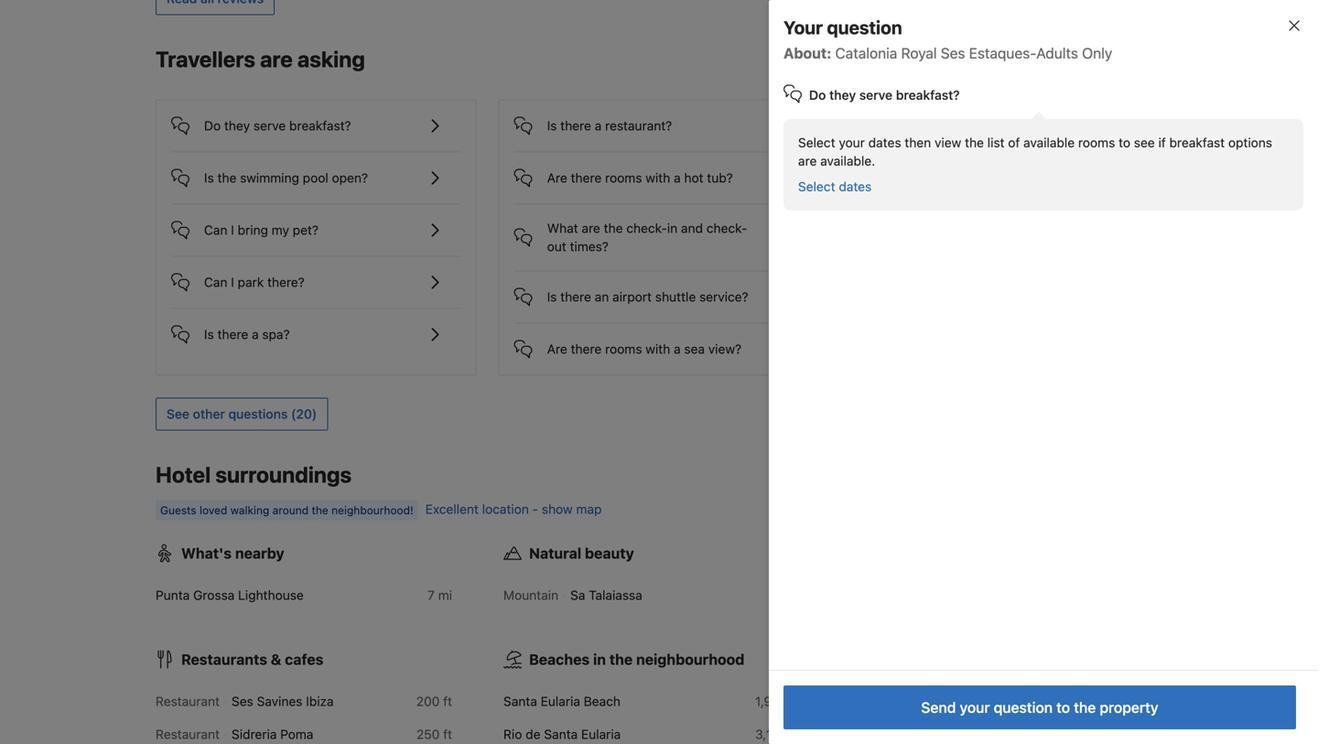 Task type: describe. For each thing, give the bounding box(es) containing it.
de
[[526, 727, 541, 742]]

is there a spa?
[[204, 327, 290, 342]]

poma
[[280, 727, 314, 742]]

there for is there an airport shuttle service?
[[561, 289, 591, 304]]

1,950
[[755, 694, 788, 709]]

send
[[922, 699, 956, 717]]

can i park there? button
[[171, 257, 461, 293]]

a left spa?
[[252, 327, 259, 342]]

is there a spa? button
[[171, 309, 461, 345]]

nearby
[[235, 545, 284, 562]]

&
[[271, 651, 281, 668]]

spa?
[[262, 327, 290, 342]]

0 horizontal spatial in
[[593, 651, 606, 668]]

there?
[[267, 275, 305, 290]]

available
[[1024, 135, 1075, 150]]

beauty
[[585, 545, 634, 562]]

can i bring my pet?
[[204, 222, 319, 237]]

are there rooms with a hot tub?
[[547, 170, 733, 185]]

what are the check-in and check- out times?
[[547, 221, 748, 254]]

what are the check-in and check- out times? button
[[514, 204, 804, 256]]

other
[[193, 406, 225, 422]]

neighbourhood
[[636, 651, 745, 668]]

select for select dates
[[799, 179, 836, 194]]

they inside button
[[224, 118, 250, 133]]

sea
[[684, 341, 705, 356]]

lighthouse
[[238, 588, 304, 603]]

250 ft
[[417, 727, 452, 742]]

there for is there a spa?
[[218, 327, 248, 342]]

hotel surroundings
[[156, 462, 352, 487]]

see for see availability
[[1062, 53, 1085, 68]]

do they serve breakfast? inside button
[[204, 118, 351, 133]]

15
[[769, 588, 783, 603]]

property
[[1100, 699, 1159, 717]]

to inside the select your dates then view the list of available rooms to see if breakfast options are available.
[[1119, 135, 1131, 150]]

in inside 'what are the check-in and check- out times?'
[[667, 221, 678, 236]]

are for are there rooms with a hot tub?
[[547, 170, 568, 185]]

the inside the select your dates then view the list of available rooms to see if breakfast options are available.
[[965, 135, 984, 150]]

ses savines ibiza
[[232, 694, 334, 709]]

is there a restaurant?
[[547, 118, 672, 133]]

then
[[905, 135, 932, 150]]

natural beauty
[[529, 545, 634, 562]]

pool
[[303, 170, 329, 185]]

rooms inside the select your dates then view the list of available rooms to see if breakfast options are available.
[[1079, 135, 1116, 150]]

what's
[[181, 545, 232, 562]]

travellers are asking
[[156, 46, 365, 72]]

travellers
[[156, 46, 255, 72]]

punta
[[156, 588, 190, 603]]

200 ft
[[416, 694, 452, 709]]

a inside button
[[674, 170, 681, 185]]

a left restaurant?
[[595, 118, 602, 133]]

there for are there rooms with a hot tub?
[[571, 170, 602, 185]]

the inside 'what are the check-in and check- out times?'
[[604, 221, 623, 236]]

hotel
[[156, 462, 211, 487]]

your question about: catalonia royal ses estaques-adults only
[[784, 16, 1113, 62]]

are there rooms with a hot tub? button
[[514, 152, 804, 189]]

your for question
[[960, 699, 990, 717]]

do inside your question 'dialog'
[[810, 87, 826, 103]]

airport
[[883, 694, 924, 709]]

catalonia
[[836, 44, 898, 62]]

see
[[1134, 135, 1155, 150]]

about:
[[784, 44, 832, 62]]

7
[[428, 588, 435, 603]]

view
[[935, 135, 962, 150]]

see availability
[[1062, 53, 1152, 68]]

see for see other questions (20)
[[167, 406, 190, 422]]

rio de santa eularia
[[504, 727, 621, 742]]

of
[[1008, 135, 1020, 150]]

available.
[[821, 153, 876, 168]]

ses inside the your question about: catalonia royal ses estaques-adults only
[[941, 44, 966, 62]]

an
[[595, 289, 609, 304]]

breakfast
[[1170, 135, 1225, 150]]

surroundings
[[215, 462, 352, 487]]

do they serve breakfast? inside your question 'dialog'
[[810, 87, 960, 103]]

the inside button
[[218, 170, 237, 185]]

is the swimming pool open?
[[204, 170, 368, 185]]

rio
[[504, 727, 522, 742]]

breakfast? inside your question 'dialog'
[[896, 87, 960, 103]]

send your question to the property
[[922, 699, 1159, 717]]

if
[[1159, 135, 1166, 150]]

what
[[547, 221, 578, 236]]

only
[[1083, 44, 1113, 62]]

2 check- from the left
[[707, 221, 748, 236]]

are for are there rooms with a sea view?
[[547, 341, 568, 356]]

dates inside the select your dates then view the list of available rooms to see if breakfast options are available.
[[869, 135, 902, 150]]

2 ibiza from the left
[[852, 694, 879, 709]]

mi for 11 mi
[[1134, 694, 1148, 709]]

restaurant?
[[605, 118, 672, 133]]

do they serve breakfast? button
[[171, 100, 461, 137]]

see availability button
[[1051, 44, 1163, 77]]

hot
[[684, 170, 704, 185]]

a inside 'button'
[[674, 341, 681, 356]]

and
[[681, 221, 703, 236]]

see other questions (20) button
[[156, 398, 328, 431]]

options
[[1229, 135, 1273, 150]]

with for sea
[[646, 341, 671, 356]]

asking
[[297, 46, 365, 72]]

my
[[272, 222, 289, 237]]

question inside the your question about: catalonia royal ses estaques-adults only
[[827, 16, 903, 38]]

restaurants
[[181, 651, 267, 668]]

santa eularia beach
[[504, 694, 621, 709]]

savines
[[257, 694, 303, 709]]

0 vertical spatial eularia
[[541, 694, 580, 709]]

select dates button
[[799, 178, 872, 196]]

1 vertical spatial eularia
[[581, 727, 621, 742]]

ft for 200 ft
[[443, 694, 452, 709]]

cafes
[[285, 651, 324, 668]]

send your question to the property button
[[784, 686, 1297, 730]]

0 horizontal spatial santa
[[504, 694, 537, 709]]



Task type: vqa. For each thing, say whether or not it's contained in the screenshot.
on inside the How do I find the cheapest flights on Booking.com? You can sort flights by price to see them from cheapest to most expensive. To find the cheapest flights, you also need to consider factors like when you're booking and want to travel.
no



Task type: locate. For each thing, give the bounding box(es) containing it.
mi right the 11
[[1134, 694, 1148, 709]]

restaurant left sidreria
[[156, 727, 220, 742]]

0 vertical spatial restaurant
[[156, 694, 220, 709]]

ft for 3,150 ft
[[791, 727, 800, 742]]

1 horizontal spatial serve
[[860, 87, 893, 103]]

tub?
[[707, 170, 733, 185]]

0 horizontal spatial breakfast?
[[289, 118, 351, 133]]

your question dialog
[[740, 0, 1319, 744]]

the up beach
[[610, 651, 633, 668]]

the left the 11
[[1074, 699, 1096, 717]]

0 vertical spatial rooms
[[1079, 135, 1116, 150]]

the inside button
[[1074, 699, 1096, 717]]

0 vertical spatial dates
[[869, 135, 902, 150]]

rooms right available
[[1079, 135, 1116, 150]]

1 vertical spatial see
[[167, 406, 190, 422]]

rooms
[[1079, 135, 1116, 150], [605, 170, 642, 185], [605, 341, 642, 356]]

can left bring
[[204, 222, 228, 237]]

i inside can i park there? button
[[231, 275, 234, 290]]

is
[[547, 118, 557, 133], [204, 170, 214, 185], [547, 289, 557, 304], [204, 327, 214, 342]]

santa right de
[[544, 727, 578, 742]]

1 horizontal spatial they
[[830, 87, 856, 103]]

0 horizontal spatial ses
[[232, 694, 253, 709]]

i for park
[[231, 275, 234, 290]]

3,150 ft
[[756, 727, 800, 742]]

mi for 15 mi
[[786, 588, 800, 603]]

0 vertical spatial are
[[260, 46, 293, 72]]

there left an
[[561, 289, 591, 304]]

0 horizontal spatial check-
[[627, 221, 667, 236]]

2 i from the top
[[231, 275, 234, 290]]

ibiza airport
[[852, 694, 924, 709]]

with left hot
[[646, 170, 671, 185]]

2 horizontal spatial mi
[[1134, 694, 1148, 709]]

rooms down the airport at the left top
[[605, 341, 642, 356]]

ibiza left airport
[[852, 694, 879, 709]]

serve inside your question 'dialog'
[[860, 87, 893, 103]]

your
[[784, 16, 823, 38]]

is there an airport shuttle service? button
[[514, 271, 804, 308]]

there inside button
[[571, 170, 602, 185]]

beaches in the neighbourhood
[[529, 651, 745, 668]]

0 vertical spatial to
[[1119, 135, 1131, 150]]

sa talaiassa
[[571, 588, 643, 603]]

are up times?
[[582, 221, 601, 236]]

rooms for are there rooms with a hot tub?
[[605, 170, 642, 185]]

there
[[561, 118, 591, 133], [571, 170, 602, 185], [561, 289, 591, 304], [218, 327, 248, 342], [571, 341, 602, 356]]

1 vertical spatial are
[[799, 153, 817, 168]]

0 horizontal spatial see
[[167, 406, 190, 422]]

200
[[416, 694, 440, 709]]

0 horizontal spatial do
[[204, 118, 221, 133]]

0 vertical spatial with
[[646, 170, 671, 185]]

mi for 7 mi
[[438, 588, 452, 603]]

0 vertical spatial select
[[799, 135, 836, 150]]

1 vertical spatial do
[[204, 118, 221, 133]]

0 horizontal spatial mi
[[438, 588, 452, 603]]

punta grossa lighthouse
[[156, 588, 304, 603]]

to left the 11
[[1057, 699, 1071, 717]]

breakfast?
[[896, 87, 960, 103], [289, 118, 351, 133]]

there left restaurant?
[[561, 118, 591, 133]]

2 vertical spatial rooms
[[605, 341, 642, 356]]

select for select your dates then view the list of available rooms to see if breakfast options are available.
[[799, 135, 836, 150]]

is the swimming pool open? button
[[171, 152, 461, 189]]

1 i from the top
[[231, 222, 234, 237]]

adults
[[1037, 44, 1079, 62]]

1 horizontal spatial in
[[667, 221, 678, 236]]

2 with from the top
[[646, 341, 671, 356]]

2 vertical spatial are
[[582, 221, 601, 236]]

your right send
[[960, 699, 990, 717]]

select up available.
[[799, 135, 836, 150]]

1 vertical spatial with
[[646, 341, 671, 356]]

question
[[827, 16, 903, 38], [994, 699, 1053, 717]]

1 vertical spatial select
[[799, 179, 836, 194]]

bring
[[238, 222, 268, 237]]

with inside 'button'
[[646, 341, 671, 356]]

they inside your question 'dialog'
[[830, 87, 856, 103]]

can inside button
[[204, 222, 228, 237]]

the up times?
[[604, 221, 623, 236]]

do they serve breakfast? down catalonia
[[810, 87, 960, 103]]

breakfast? up the is the swimming pool open? button
[[289, 118, 351, 133]]

0 horizontal spatial to
[[1057, 699, 1071, 717]]

see left other
[[167, 406, 190, 422]]

can for can i bring my pet?
[[204, 222, 228, 237]]

1 vertical spatial your
[[960, 699, 990, 717]]

1 horizontal spatial breakfast?
[[896, 87, 960, 103]]

0 horizontal spatial eularia
[[541, 694, 580, 709]]

are inside button
[[547, 170, 568, 185]]

are for travellers are asking
[[260, 46, 293, 72]]

they
[[830, 87, 856, 103], [224, 118, 250, 133]]

0 vertical spatial breakfast?
[[896, 87, 960, 103]]

are for what are the check-in and check- out times?
[[582, 221, 601, 236]]

do they serve breakfast? up swimming
[[204, 118, 351, 133]]

open?
[[332, 170, 368, 185]]

park
[[238, 275, 264, 290]]

see left availability
[[1062, 53, 1085, 68]]

availability
[[1088, 53, 1152, 68]]

there inside 'button'
[[571, 341, 602, 356]]

1 vertical spatial breakfast?
[[289, 118, 351, 133]]

ses up sidreria
[[232, 694, 253, 709]]

is left spa?
[[204, 327, 214, 342]]

restaurants & cafes
[[181, 651, 324, 668]]

select inside button
[[799, 179, 836, 194]]

0 vertical spatial do they serve breakfast?
[[810, 87, 960, 103]]

11
[[1119, 694, 1131, 709]]

1 vertical spatial santa
[[544, 727, 578, 742]]

1 horizontal spatial your
[[960, 699, 990, 717]]

is left restaurant?
[[547, 118, 557, 133]]

do they serve breakfast?
[[810, 87, 960, 103], [204, 118, 351, 133]]

do inside button
[[204, 118, 221, 133]]

1 with from the top
[[646, 170, 671, 185]]

0 vertical spatial are
[[547, 170, 568, 185]]

serve down catalonia
[[860, 87, 893, 103]]

questions
[[228, 406, 288, 422]]

dates left then
[[869, 135, 902, 150]]

1 vertical spatial serve
[[254, 118, 286, 133]]

check- left and
[[627, 221, 667, 236]]

there up what
[[571, 170, 602, 185]]

1 vertical spatial ses
[[232, 694, 253, 709]]

there left spa?
[[218, 327, 248, 342]]

0 vertical spatial they
[[830, 87, 856, 103]]

1 restaurant from the top
[[156, 694, 220, 709]]

2 horizontal spatial are
[[799, 153, 817, 168]]

mi right the 7
[[438, 588, 452, 603]]

1 vertical spatial can
[[204, 275, 228, 290]]

1 vertical spatial question
[[994, 699, 1053, 717]]

is inside "button"
[[547, 289, 557, 304]]

ft right '3,150'
[[791, 727, 800, 742]]

1 horizontal spatial are
[[582, 221, 601, 236]]

rooms inside 'button'
[[605, 341, 642, 356]]

mountain
[[504, 588, 559, 603]]

eularia
[[541, 694, 580, 709], [581, 727, 621, 742]]

times?
[[570, 239, 609, 254]]

can left 'park'
[[204, 275, 228, 290]]

11 mi
[[1119, 694, 1148, 709]]

1 can from the top
[[204, 222, 228, 237]]

they down catalonia
[[830, 87, 856, 103]]

there down an
[[571, 341, 602, 356]]

are inside 'what are the check-in and check- out times?'
[[582, 221, 601, 236]]

sidreria
[[232, 727, 277, 742]]

is left swimming
[[204, 170, 214, 185]]

1 horizontal spatial santa
[[544, 727, 578, 742]]

there for is there a restaurant?
[[561, 118, 591, 133]]

your inside the select your dates then view the list of available rooms to see if breakfast options are available.
[[839, 135, 865, 150]]

sa
[[571, 588, 586, 603]]

1 horizontal spatial ibiza
[[852, 694, 879, 709]]

talaiassa
[[589, 588, 643, 603]]

a left hot
[[674, 170, 681, 185]]

rooms for are there rooms with a sea view?
[[605, 341, 642, 356]]

1 horizontal spatial check-
[[707, 221, 748, 236]]

your inside button
[[960, 699, 990, 717]]

0 horizontal spatial serve
[[254, 118, 286, 133]]

0 horizontal spatial your
[[839, 135, 865, 150]]

2 are from the top
[[547, 341, 568, 356]]

list
[[988, 135, 1005, 150]]

i for bring
[[231, 222, 234, 237]]

restaurant for sidreria poma
[[156, 727, 220, 742]]

can inside button
[[204, 275, 228, 290]]

1 vertical spatial do they serve breakfast?
[[204, 118, 351, 133]]

are
[[547, 170, 568, 185], [547, 341, 568, 356]]

1 horizontal spatial do they serve breakfast?
[[810, 87, 960, 103]]

serve inside button
[[254, 118, 286, 133]]

ft for 1,950 ft
[[791, 694, 800, 709]]

can i park there?
[[204, 275, 305, 290]]

are left the asking
[[260, 46, 293, 72]]

is there a restaurant? button
[[514, 100, 804, 137]]

the left swimming
[[218, 170, 237, 185]]

serve up swimming
[[254, 118, 286, 133]]

ft for 250 ft
[[443, 727, 452, 742]]

0 vertical spatial in
[[667, 221, 678, 236]]

sidreria poma
[[232, 727, 314, 742]]

1 vertical spatial rooms
[[605, 170, 642, 185]]

ft right 250 on the left of page
[[443, 727, 452, 742]]

1,950 ft
[[755, 694, 800, 709]]

select down available.
[[799, 179, 836, 194]]

1 horizontal spatial ses
[[941, 44, 966, 62]]

2 restaurant from the top
[[156, 727, 220, 742]]

with for hot
[[646, 170, 671, 185]]

7 mi
[[428, 588, 452, 603]]

1 horizontal spatial question
[[994, 699, 1053, 717]]

select
[[799, 135, 836, 150], [799, 179, 836, 194]]

is for is the swimming pool open?
[[204, 170, 214, 185]]

select your dates then view the list of available rooms to see if breakfast options are available.
[[799, 135, 1276, 168]]

1 horizontal spatial mi
[[786, 588, 800, 603]]

question inside button
[[994, 699, 1053, 717]]

i left 'park'
[[231, 275, 234, 290]]

do down about:
[[810, 87, 826, 103]]

is there an airport shuttle service?
[[547, 289, 749, 304]]

(20)
[[291, 406, 317, 422]]

1 vertical spatial i
[[231, 275, 234, 290]]

to inside button
[[1057, 699, 1071, 717]]

eularia up rio de santa eularia
[[541, 694, 580, 709]]

0 vertical spatial serve
[[860, 87, 893, 103]]

grossa
[[193, 588, 235, 603]]

0 vertical spatial see
[[1062, 53, 1085, 68]]

santa up rio
[[504, 694, 537, 709]]

your up available.
[[839, 135, 865, 150]]

see inside 'button'
[[1062, 53, 1085, 68]]

1 horizontal spatial do
[[810, 87, 826, 103]]

estaques-
[[969, 44, 1037, 62]]

natural
[[529, 545, 582, 562]]

ses right royal
[[941, 44, 966, 62]]

1 ibiza from the left
[[306, 694, 334, 709]]

to
[[1119, 135, 1131, 150], [1057, 699, 1071, 717]]

with left sea
[[646, 341, 671, 356]]

the
[[965, 135, 984, 150], [218, 170, 237, 185], [604, 221, 623, 236], [610, 651, 633, 668], [1074, 699, 1096, 717]]

in right beaches
[[593, 651, 606, 668]]

0 horizontal spatial do they serve breakfast?
[[204, 118, 351, 133]]

0 horizontal spatial ibiza
[[306, 694, 334, 709]]

is for is there an airport shuttle service?
[[547, 289, 557, 304]]

15 mi
[[769, 588, 800, 603]]

1 vertical spatial restaurant
[[156, 727, 220, 742]]

i inside 'can i bring my pet?' button
[[231, 222, 234, 237]]

1 check- from the left
[[627, 221, 667, 236]]

there inside "button"
[[561, 289, 591, 304]]

1 vertical spatial dates
[[839, 179, 872, 194]]

0 horizontal spatial are
[[260, 46, 293, 72]]

0 vertical spatial santa
[[504, 694, 537, 709]]

is for is there a spa?
[[204, 327, 214, 342]]

1 horizontal spatial eularia
[[581, 727, 621, 742]]

0 horizontal spatial they
[[224, 118, 250, 133]]

select inside the select your dates then view the list of available rooms to see if breakfast options are available.
[[799, 135, 836, 150]]

1 horizontal spatial see
[[1062, 53, 1085, 68]]

3,150
[[756, 727, 788, 742]]

0 vertical spatial ses
[[941, 44, 966, 62]]

0 vertical spatial can
[[204, 222, 228, 237]]

can
[[204, 222, 228, 237], [204, 275, 228, 290]]

a left sea
[[674, 341, 681, 356]]

2 select from the top
[[799, 179, 836, 194]]

1 vertical spatial are
[[547, 341, 568, 356]]

there for are there rooms with a sea view?
[[571, 341, 602, 356]]

breakfast? inside button
[[289, 118, 351, 133]]

in left and
[[667, 221, 678, 236]]

ft right 200
[[443, 694, 452, 709]]

are inside 'button'
[[547, 341, 568, 356]]

check- right and
[[707, 221, 748, 236]]

dates down available.
[[839, 179, 872, 194]]

1 vertical spatial they
[[224, 118, 250, 133]]

what's nearby
[[181, 545, 284, 562]]

are inside the select your dates then view the list of available rooms to see if breakfast options are available.
[[799, 153, 817, 168]]

see inside button
[[167, 406, 190, 422]]

1 select from the top
[[799, 135, 836, 150]]

rooms inside button
[[605, 170, 642, 185]]

1 are from the top
[[547, 170, 568, 185]]

restaurant down the restaurants
[[156, 694, 220, 709]]

rooms down is there a restaurant?
[[605, 170, 642, 185]]

your for dates
[[839, 135, 865, 150]]

i left bring
[[231, 222, 234, 237]]

eularia down beach
[[581, 727, 621, 742]]

they up swimming
[[224, 118, 250, 133]]

view?
[[709, 341, 742, 356]]

airport
[[613, 289, 652, 304]]

pet?
[[293, 222, 319, 237]]

the left list
[[965, 135, 984, 150]]

ibiza up poma
[[306, 694, 334, 709]]

is left an
[[547, 289, 557, 304]]

can for can i park there?
[[204, 275, 228, 290]]

1 vertical spatial in
[[593, 651, 606, 668]]

0 horizontal spatial question
[[827, 16, 903, 38]]

are there rooms with a sea view?
[[547, 341, 742, 356]]

1 horizontal spatial to
[[1119, 135, 1131, 150]]

beach
[[584, 694, 621, 709]]

with inside button
[[646, 170, 671, 185]]

is for is there a restaurant?
[[547, 118, 557, 133]]

dates
[[869, 135, 902, 150], [839, 179, 872, 194]]

restaurant for ses savines ibiza
[[156, 694, 220, 709]]

question up catalonia
[[827, 16, 903, 38]]

see
[[1062, 53, 1085, 68], [167, 406, 190, 422]]

ibiza
[[306, 694, 334, 709], [852, 694, 879, 709]]

mi right 15
[[786, 588, 800, 603]]

to left see
[[1119, 135, 1131, 150]]

your
[[839, 135, 865, 150], [960, 699, 990, 717]]

breakfast? down royal
[[896, 87, 960, 103]]

ft right the 1,950
[[791, 694, 800, 709]]

can i bring my pet? button
[[171, 204, 461, 241]]

1 vertical spatial to
[[1057, 699, 1071, 717]]

do down travellers
[[204, 118, 221, 133]]

2 can from the top
[[204, 275, 228, 290]]

are up select dates
[[799, 153, 817, 168]]

0 vertical spatial i
[[231, 222, 234, 237]]

select dates
[[799, 179, 872, 194]]

0 vertical spatial do
[[810, 87, 826, 103]]

question right send
[[994, 699, 1053, 717]]

dates inside select dates button
[[839, 179, 872, 194]]

0 vertical spatial question
[[827, 16, 903, 38]]

a
[[595, 118, 602, 133], [674, 170, 681, 185], [252, 327, 259, 342], [674, 341, 681, 356]]

0 vertical spatial your
[[839, 135, 865, 150]]



